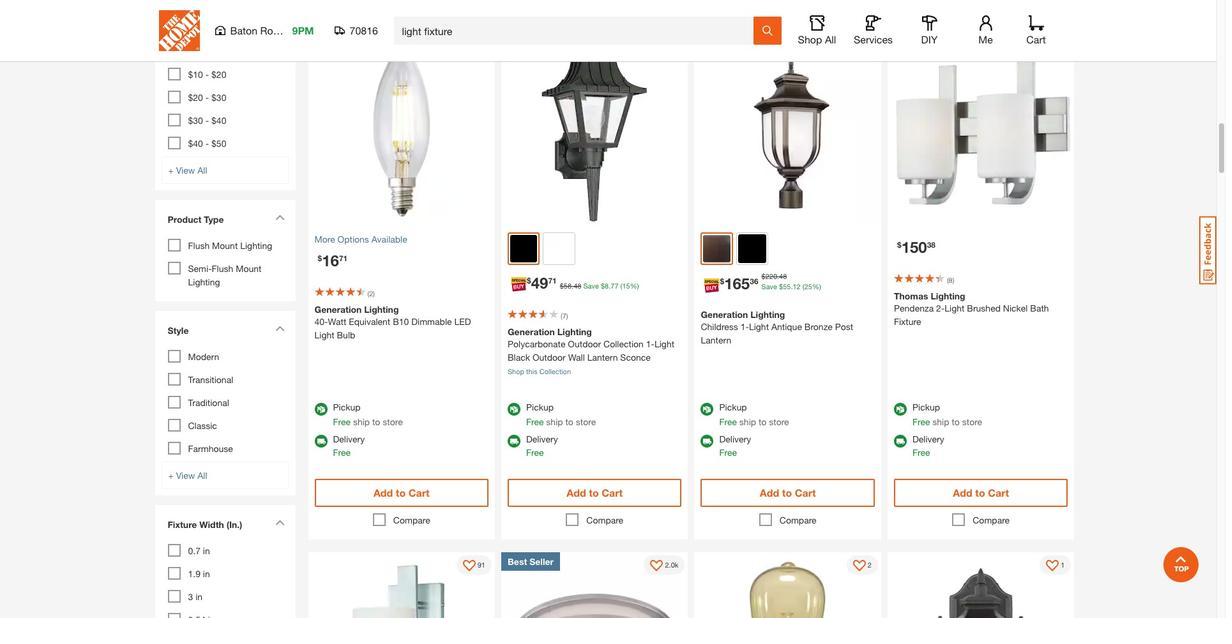 Task type: vqa. For each thing, say whether or not it's contained in the screenshot.
the Power Tools link
no



Task type: describe. For each thing, give the bounding box(es) containing it.
childress
[[701, 321, 738, 332]]

0 horizontal spatial black image
[[510, 235, 538, 263]]

caret icon image for product type
[[275, 214, 285, 220]]

$50
[[211, 138, 226, 149]]

free for available for pickup icon for 49
[[526, 416, 544, 427]]

lantern inside generation lighting childress 1-light antique bronze post lantern
[[701, 335, 732, 346]]

add for polycarbonate outdoor collection 1-light black outdoor wall lantern sconce image
[[567, 487, 586, 499]]

2 view from the top
[[176, 470, 195, 481]]

services
[[854, 33, 893, 45]]

in for 1.9 in
[[203, 568, 210, 579]]

$ for 16
[[318, 254, 322, 263]]

light inside generation lighting polycarbonate outdoor collection 1-light black outdoor wall lantern sconce shop this collection
[[655, 339, 675, 349]]

available shipping image
[[701, 435, 714, 448]]

$20 - $30 link
[[188, 92, 226, 103]]

lighting down 'product type' link
[[240, 240, 272, 251]]

flush mount lighting link
[[188, 240, 272, 251]]

$ 220 . 48 save $ 55 . 12 ( 25 %)
[[762, 272, 821, 291]]

2 button
[[847, 556, 878, 575]]

( for ( 8 )
[[947, 276, 949, 285]]

$0 - $10 link
[[188, 46, 221, 57]]

- for $20
[[206, 92, 209, 103]]

- for $0
[[201, 46, 204, 57]]

1.9
[[188, 568, 201, 579]]

display image for 91
[[463, 560, 476, 573]]

150
[[902, 239, 927, 256]]

1- inside generation lighting childress 1-light antique bronze post lantern
[[741, 321, 749, 332]]

$0 - $10
[[188, 46, 221, 57]]

bath
[[1031, 303, 1049, 314]]

delivery free for polycarbonate outdoor collection 1-light black outdoor wall lantern sconce image
[[526, 434, 558, 458]]

generation lighting 40-watt equivalent b10 dimmable led light bulb
[[315, 304, 471, 341]]

. right $ 49 71
[[572, 282, 574, 290]]

available shipping image for ( 7 )
[[508, 435, 521, 448]]

the home depot logo image
[[159, 10, 200, 51]]

1 vertical spatial collection
[[540, 367, 571, 376]]

40-watt equivalent b10 dimmable led light bulb image
[[308, 40, 495, 226]]

generation lighting polycarbonate outdoor collection 1-light black outdoor wall lantern sconce shop this collection
[[508, 326, 675, 376]]

classic link
[[188, 420, 217, 431]]

1 button
[[1040, 556, 1072, 575]]

style
[[168, 325, 189, 336]]

lighting for generation lighting 40-watt equivalent b10 dimmable led light bulb
[[364, 304, 399, 315]]

add to cart for polycarbonate outdoor collection 1-light black outdoor wall lantern sconce image
[[567, 487, 623, 499]]

add to cart for pendenza 2-light brushed nickel bath fixture image
[[953, 487, 1009, 499]]

compare for polycarbonate outdoor collection 1-light black outdoor wall lantern sconce image
[[587, 515, 624, 526]]

0 vertical spatial $40
[[211, 115, 226, 126]]

. left '25'
[[791, 283, 793, 291]]

display image for 1
[[1047, 560, 1059, 573]]

add for 40-watt equivalent b10 dimmable led light bulb image
[[374, 487, 393, 499]]

) for ( 7 )
[[566, 312, 568, 320]]

go
[[261, 19, 276, 33]]

best seller
[[508, 556, 554, 567]]

light inside generation lighting 40-watt equivalent b10 dimmable led light bulb
[[315, 330, 334, 341]]

1 + from the top
[[168, 164, 174, 175]]

2 + from the top
[[168, 470, 174, 481]]

pickup for childress 1-light antique bronze post lantern "image"
[[720, 402, 747, 413]]

post
[[835, 321, 854, 332]]

me button
[[966, 15, 1006, 46]]

70816 button
[[334, 24, 378, 37]]

55
[[783, 283, 791, 291]]

this
[[526, 367, 538, 376]]

brushed
[[967, 303, 1001, 314]]

0 horizontal spatial $40
[[188, 138, 203, 149]]

1 + view all from the top
[[168, 164, 207, 175]]

available for pickup image for 49
[[508, 403, 521, 416]]

2 + view all link from the top
[[161, 462, 289, 489]]

semi-flush mount lighting
[[188, 263, 262, 287]]

. right "36"
[[777, 272, 779, 280]]

9pm
[[292, 24, 314, 36]]

0 horizontal spatial 8
[[605, 282, 609, 290]]

pendenza 1-light brushed nickel wall sconce image
[[308, 553, 495, 618]]

$ 16 71
[[318, 252, 348, 270]]

1- inside generation lighting polycarbonate outdoor collection 1-light black outdoor wall lantern sconce shop this collection
[[646, 339, 655, 349]]

light inside generation lighting childress 1-light antique bronze post lantern
[[749, 321, 769, 332]]

pickup for pendenza 2-light brushed nickel bath fixture image
[[913, 402, 940, 413]]

available
[[372, 234, 407, 245]]

0 horizontal spatial $30
[[188, 115, 203, 126]]

71 for 49
[[548, 276, 557, 285]]

1 vertical spatial $20
[[188, 92, 203, 103]]

( 8 )
[[947, 276, 955, 285]]

cart for pendenza 2-light brushed nickel bath fixture image
[[988, 487, 1009, 499]]

3 in link
[[188, 591, 203, 602]]

165
[[724, 275, 750, 293]]

farmhouse link
[[188, 443, 233, 454]]

price-range-upperBound telephone field
[[210, 13, 245, 38]]

2-
[[937, 303, 945, 314]]

available shipping image for ( 2 )
[[315, 435, 327, 448]]

%) for 49
[[630, 282, 639, 290]]

pendenza
[[894, 303, 934, 314]]

delivery free for pendenza 2-light brushed nickel bath fixture image
[[913, 434, 945, 458]]

rouge
[[260, 24, 290, 36]]

91 button
[[457, 556, 492, 575]]

generation for 40-
[[315, 304, 362, 315]]

49
[[531, 274, 548, 292]]

best
[[508, 556, 527, 567]]

bulb
[[337, 330, 355, 341]]

$ for 220
[[762, 272, 766, 280]]

add for childress 1-light antique bronze post lantern "image"
[[760, 487, 780, 499]]

15
[[622, 282, 630, 290]]

equivalent
[[349, 317, 390, 327]]

modern link
[[188, 351, 219, 362]]

lighting for generation lighting polycarbonate outdoor collection 1-light black outdoor wall lantern sconce shop this collection
[[558, 326, 592, 337]]

$ for 150
[[897, 240, 902, 250]]

( for ( 2 )
[[368, 290, 369, 298]]

ship for available shipping icon associated with ( 2 )
[[353, 416, 370, 427]]

more options available
[[315, 234, 407, 245]]

product type link
[[161, 206, 289, 235]]

) for ( 8 )
[[953, 276, 955, 285]]

add to cart button for available shipping image
[[701, 479, 875, 507]]

free for available for pickup image corresponding to (
[[333, 416, 351, 427]]

0 horizontal spatial 2
[[369, 290, 373, 298]]

ship for ( 7 ) available shipping icon
[[546, 416, 563, 427]]

91
[[478, 561, 485, 569]]

nickel
[[1003, 303, 1028, 314]]

price-range-lowerBound telephone field
[[161, 13, 196, 38]]

transitional link
[[188, 374, 233, 385]]

available for pickup image for 165
[[701, 403, 714, 416]]

display image for 2.0k
[[651, 560, 663, 573]]

3
[[188, 591, 193, 602]]

shop this collection link
[[508, 367, 571, 376]]

watt
[[328, 317, 346, 327]]

ship for 1st available shipping icon from right
[[933, 416, 950, 427]]

( 2 )
[[368, 290, 375, 298]]

all for first + view all link from the top of the page
[[198, 164, 207, 175]]

lighting for thomas lighting pendenza 2-light brushed nickel bath fixture
[[931, 291, 966, 302]]

cart for polycarbonate outdoor collection 1-light black outdoor wall lantern sconce image
[[602, 487, 623, 499]]

generation for polycarbonate
[[508, 326, 555, 337]]

baton
[[230, 24, 258, 36]]

store for available for pickup icon for 49
[[576, 416, 596, 427]]

40-
[[315, 317, 328, 327]]

) for ( 2 )
[[373, 290, 375, 298]]

$30 - $40 link
[[188, 115, 226, 126]]

60-watt equivalent vintage st19 dimmable led light bulb image
[[695, 553, 882, 618]]

shop all
[[798, 33, 836, 45]]

2 inside dropdown button
[[868, 561, 872, 569]]

width
[[199, 519, 224, 530]]

options
[[338, 234, 369, 245]]

all for first + view all link from the bottom
[[198, 470, 207, 481]]

white image
[[545, 235, 574, 263]]

1.9 in link
[[188, 568, 210, 579]]

$ 49 71
[[527, 274, 557, 292]]

What can we help you find today? search field
[[402, 17, 753, 44]]

pickup for polycarbonate outdoor collection 1-light black outdoor wall lantern sconce image
[[526, 402, 554, 413]]

baton rouge 9pm
[[230, 24, 314, 36]]

cart link
[[1022, 15, 1050, 46]]

classic
[[188, 420, 217, 431]]

add to cart for childress 1-light antique bronze post lantern "image"
[[760, 487, 816, 499]]

$30 - $40
[[188, 115, 226, 126]]

lighting inside semi-flush mount lighting
[[188, 276, 220, 287]]

1.9 in
[[188, 568, 210, 579]]

pickup for 40-watt equivalent b10 dimmable led light bulb image
[[333, 402, 361, 413]]

shop all button
[[797, 15, 838, 46]]

0.7
[[188, 545, 201, 556]]

feedback link image
[[1200, 216, 1217, 285]]

delivery free for childress 1-light antique bronze post lantern "image"
[[720, 434, 751, 458]]

in for 3 in
[[196, 591, 203, 602]]

save for 165
[[762, 283, 777, 291]]

delivery for 1st available shipping icon from right
[[913, 434, 945, 445]]

77
[[611, 282, 619, 290]]

go button
[[248, 13, 289, 38]]

compare for pendenza 2-light brushed nickel bath fixture image
[[973, 515, 1010, 526]]

( right 77
[[621, 282, 622, 290]]

- for $30
[[206, 115, 209, 126]]



Task type: locate. For each thing, give the bounding box(es) containing it.
diy
[[922, 33, 938, 45]]

1 available for pickup image from the left
[[315, 403, 327, 416]]

more options available link
[[315, 233, 489, 246]]

( right the 12
[[803, 283, 805, 291]]

$ for 58
[[560, 282, 564, 290]]

antique bronze image
[[704, 235, 731, 263]]

all
[[825, 33, 836, 45], [198, 164, 207, 175], [198, 470, 207, 481]]

1 horizontal spatial outdoor
[[568, 339, 601, 349]]

flush mount lighting
[[188, 240, 272, 251]]

$10 right $0
[[207, 46, 221, 57]]

save inside the $ 220 . 48 save $ 55 . 12 ( 25 %)
[[762, 283, 777, 291]]

$30 up $40 - $50
[[188, 115, 203, 126]]

caret icon image inside 'product type' link
[[275, 214, 285, 220]]

2 vertical spatial in
[[196, 591, 203, 602]]

1 vertical spatial $30
[[188, 115, 203, 126]]

0 horizontal spatial available for pickup image
[[508, 403, 521, 416]]

71 down options
[[339, 254, 348, 263]]

$ left "58"
[[527, 276, 531, 285]]

generation inside generation lighting childress 1-light antique bronze post lantern
[[701, 309, 748, 320]]

2 + view all from the top
[[168, 470, 207, 481]]

4 add to cart from the left
[[953, 487, 1009, 499]]

add to cart button for 1st available shipping icon from right
[[894, 479, 1068, 507]]

2 caret icon image from the top
[[275, 325, 285, 331]]

store for pendenza 2-light brushed nickel bath fixture's available for pickup image
[[963, 416, 983, 427]]

1 vertical spatial + view all
[[168, 470, 207, 481]]

2 add to cart button from the left
[[508, 479, 682, 507]]

1 horizontal spatial available for pickup image
[[894, 403, 907, 416]]

2 horizontal spatial available shipping image
[[894, 435, 907, 448]]

0 vertical spatial 48
[[779, 272, 787, 280]]

farmhouse
[[188, 443, 233, 454]]

48 right "58"
[[574, 282, 582, 290]]

collection right this at the left bottom of the page
[[540, 367, 571, 376]]

wall
[[568, 352, 585, 363]]

8
[[949, 276, 953, 285], [605, 282, 609, 290]]

$30 up $30 - $40
[[211, 92, 226, 103]]

0 vertical spatial in
[[203, 545, 210, 556]]

1 vertical spatial lantern
[[587, 352, 618, 363]]

$ for 49
[[527, 276, 531, 285]]

2 ship from the left
[[546, 416, 563, 427]]

all down the farmhouse
[[198, 470, 207, 481]]

available for pickup image down shop this collection link
[[508, 403, 521, 416]]

all inside button
[[825, 33, 836, 45]]

1 horizontal spatial $40
[[211, 115, 226, 126]]

0 horizontal spatial save
[[583, 282, 599, 290]]

( up equivalent
[[368, 290, 369, 298]]

delivery for available shipping image
[[720, 434, 751, 445]]

- for $10
[[206, 69, 209, 80]]

1 available for pickup image from the left
[[508, 403, 521, 416]]

light inside thomas lighting pendenza 2-light brushed nickel bath fixture
[[945, 303, 965, 314]]

2 available shipping image from the left
[[508, 435, 521, 448]]

4 store from the left
[[963, 416, 983, 427]]

collection
[[604, 339, 644, 349], [540, 367, 571, 376]]

- up $40 - $50
[[206, 115, 209, 126]]

thomas lighting pendenza 2-light brushed nickel bath fixture
[[894, 291, 1049, 327]]

caret icon image inside 'fixture width (in.)' link
[[275, 520, 285, 525]]

2 add from the left
[[567, 487, 586, 499]]

1 horizontal spatial available shipping image
[[508, 435, 521, 448]]

fixture inside thomas lighting pendenza 2-light brushed nickel bath fixture
[[894, 317, 921, 327]]

free for available for pickup icon for 165
[[720, 416, 737, 427]]

. left 15
[[609, 282, 611, 290]]

display image inside 1 dropdown button
[[1047, 560, 1059, 573]]

1
[[1061, 561, 1065, 569]]

1 horizontal spatial shop
[[798, 33, 822, 45]]

0 vertical spatial lantern
[[701, 335, 732, 346]]

shop inside button
[[798, 33, 822, 45]]

style link
[[161, 317, 289, 347]]

1 caret icon image from the top
[[275, 214, 285, 220]]

$ inside "$ 16 71"
[[318, 254, 322, 263]]

generation inside generation lighting 40-watt equivalent b10 dimmable led light bulb
[[315, 304, 362, 315]]

product
[[168, 214, 201, 225]]

lighting down 'semi-'
[[188, 276, 220, 287]]

1 vertical spatial in
[[203, 568, 210, 579]]

store for available for pickup icon for 165
[[769, 416, 789, 427]]

fixture up 0.7
[[168, 519, 197, 530]]

lighting inside thomas lighting pendenza 2-light brushed nickel bath fixture
[[931, 291, 966, 302]]

2 available for pickup image from the left
[[701, 403, 714, 416]]

fixture width (in.) link
[[161, 511, 289, 541]]

0 vertical spatial + view all link
[[161, 156, 289, 184]]

light
[[945, 303, 965, 314], [749, 321, 769, 332], [315, 330, 334, 341], [655, 339, 675, 349]]

lantern down the childress on the bottom right of page
[[701, 335, 732, 346]]

220
[[766, 272, 777, 280]]

8 left 77
[[605, 282, 609, 290]]

3 add from the left
[[760, 487, 780, 499]]

1 horizontal spatial collection
[[604, 339, 644, 349]]

pickup free ship to store for available for pickup icon for 49
[[526, 402, 596, 427]]

view
[[176, 164, 195, 175], [176, 470, 195, 481]]

0 horizontal spatial outdoor
[[533, 352, 566, 363]]

8 up thomas lighting pendenza 2-light brushed nickel bath fixture
[[949, 276, 953, 285]]

( up polycarbonate
[[561, 312, 563, 320]]

3 pickup from the left
[[720, 402, 747, 413]]

led
[[454, 317, 471, 327]]

3 caret icon image from the top
[[275, 520, 285, 525]]

+ view all link down farmhouse link
[[161, 462, 289, 489]]

in right 0.7
[[203, 545, 210, 556]]

1 vertical spatial + view all link
[[161, 462, 289, 489]]

display image
[[463, 560, 476, 573], [651, 560, 663, 573], [1047, 560, 1059, 573]]

childress 1-light black outdoor wall lantern image
[[888, 553, 1075, 618]]

1- up "sconce"
[[646, 339, 655, 349]]

mount down flush mount lighting link
[[236, 263, 262, 274]]

1 horizontal spatial display image
[[651, 560, 663, 573]]

4 delivery from the left
[[913, 434, 945, 445]]

free
[[333, 416, 351, 427], [526, 416, 544, 427], [720, 416, 737, 427], [913, 416, 930, 427], [333, 447, 351, 458], [526, 447, 544, 458], [720, 447, 737, 458], [913, 447, 930, 458]]

1 vertical spatial view
[[176, 470, 195, 481]]

$ left 77
[[601, 282, 605, 290]]

free for 1st available shipping icon from right
[[913, 447, 930, 458]]

free for ( 7 ) available shipping icon
[[526, 447, 544, 458]]

lighting inside generation lighting polycarbonate outdoor collection 1-light black outdoor wall lantern sconce shop this collection
[[558, 326, 592, 337]]

2 pickup from the left
[[526, 402, 554, 413]]

compare for childress 1-light antique bronze post lantern "image"
[[780, 515, 817, 526]]

outdoor
[[568, 339, 601, 349], [533, 352, 566, 363]]

0 horizontal spatial lantern
[[587, 352, 618, 363]]

3 delivery free from the left
[[720, 434, 751, 458]]

2 store from the left
[[576, 416, 596, 427]]

$40 up $50 on the top of the page
[[211, 115, 226, 126]]

$ left the 12
[[779, 283, 783, 291]]

save
[[583, 282, 599, 290], [762, 283, 777, 291]]

+ up fixture width (in.)
[[168, 470, 174, 481]]

cart for childress 1-light antique bronze post lantern "image"
[[795, 487, 816, 499]]

3 pickup free ship to store from the left
[[720, 402, 789, 427]]

+ up product
[[168, 164, 174, 175]]

1 vertical spatial 48
[[574, 282, 582, 290]]

lighting up 2-
[[931, 291, 966, 302]]

%) inside the $ 220 . 48 save $ 55 . 12 ( 25 %)
[[812, 283, 821, 291]]

save down 220
[[762, 283, 777, 291]]

caret icon image inside style link
[[275, 325, 285, 331]]

0 vertical spatial $20
[[211, 69, 226, 80]]

0 horizontal spatial 71
[[339, 254, 348, 263]]

lighting up equivalent
[[364, 304, 399, 315]]

lighting inside generation lighting 40-watt equivalent b10 dimmable led light bulb
[[364, 304, 399, 315]]

add to cart button for available shipping icon associated with ( 2 )
[[315, 479, 489, 507]]

%) right 77
[[630, 282, 639, 290]]

1 ship from the left
[[353, 416, 370, 427]]

$10 - $20 link
[[188, 69, 226, 80]]

caret icon image
[[275, 214, 285, 220], [275, 325, 285, 331], [275, 520, 285, 525]]

$10 down $0
[[188, 69, 203, 80]]

delivery
[[333, 434, 365, 445], [526, 434, 558, 445], [720, 434, 751, 445], [913, 434, 945, 445]]

transitional
[[188, 374, 233, 385]]

sconce
[[620, 352, 651, 363]]

25
[[805, 283, 812, 291]]

0 vertical spatial all
[[825, 33, 836, 45]]

1 horizontal spatial %)
[[812, 283, 821, 291]]

1 add from the left
[[374, 487, 393, 499]]

4 add from the left
[[953, 487, 973, 499]]

$20 - $30
[[188, 92, 226, 103]]

- right $0
[[201, 46, 204, 57]]

0 vertical spatial 71
[[339, 254, 348, 263]]

delivery for available shipping icon associated with ( 2 )
[[333, 434, 365, 445]]

1 horizontal spatial )
[[566, 312, 568, 320]]

all down $40 - $50 link
[[198, 164, 207, 175]]

48 up 55
[[779, 272, 787, 280]]

in
[[203, 545, 210, 556], [203, 568, 210, 579], [196, 591, 203, 602]]

caret icon image for style
[[275, 325, 285, 331]]

0 horizontal spatial 1-
[[646, 339, 655, 349]]

delivery free
[[333, 434, 365, 458], [526, 434, 558, 458], [720, 434, 751, 458], [913, 434, 945, 458]]

1 horizontal spatial $30
[[211, 92, 226, 103]]

48 inside the $ 220 . 48 save $ 55 . 12 ( 25 %)
[[779, 272, 787, 280]]

generation
[[315, 304, 362, 315], [701, 309, 748, 320], [508, 326, 555, 337]]

1 view from the top
[[176, 164, 195, 175]]

free for available shipping image
[[720, 447, 737, 458]]

black image left white icon
[[510, 235, 538, 263]]

%)
[[630, 282, 639, 290], [812, 283, 821, 291]]

pickup free ship to store for available for pickup image corresponding to (
[[333, 402, 403, 427]]

black
[[508, 352, 530, 363]]

1 vertical spatial fixture
[[168, 519, 197, 530]]

1 vertical spatial 71
[[548, 276, 557, 285]]

71 for 16
[[339, 254, 348, 263]]

available for pickup image for (
[[315, 403, 327, 416]]

2 add to cart from the left
[[567, 487, 623, 499]]

2 pickup free ship to store from the left
[[526, 402, 596, 427]]

( inside the $ 220 . 48 save $ 55 . 12 ( 25 %)
[[803, 283, 805, 291]]

available for pickup image
[[508, 403, 521, 416], [701, 403, 714, 416]]

+ view all
[[168, 164, 207, 175], [168, 470, 207, 481]]

generation up the childress on the bottom right of page
[[701, 309, 748, 320]]

flush inside semi-flush mount lighting
[[212, 263, 233, 274]]

mount down 'product type' link
[[212, 240, 238, 251]]

lighting down "( 7 )"
[[558, 326, 592, 337]]

lighting for generation lighting childress 1-light antique bronze post lantern
[[751, 309, 785, 320]]

70816
[[350, 24, 378, 36]]

display image left 1
[[1047, 560, 1059, 573]]

1 pickup from the left
[[333, 402, 361, 413]]

$ down more
[[318, 254, 322, 263]]

16
[[322, 252, 339, 270]]

3 in
[[188, 591, 203, 602]]

2 available for pickup image from the left
[[894, 403, 907, 416]]

(
[[947, 276, 949, 285], [621, 282, 622, 290], [803, 283, 805, 291], [368, 290, 369, 298], [561, 312, 563, 320]]

1 horizontal spatial 2
[[868, 561, 872, 569]]

%) for 165
[[812, 283, 821, 291]]

2 vertical spatial caret icon image
[[275, 520, 285, 525]]

1 horizontal spatial save
[[762, 283, 777, 291]]

collection up "sconce"
[[604, 339, 644, 349]]

2 horizontal spatial generation
[[701, 309, 748, 320]]

2 vertical spatial )
[[566, 312, 568, 320]]

3 display image from the left
[[1047, 560, 1059, 573]]

flaxmere 12 in. brushed nickel dimmable led integrated flush mount with frosted white glass shade image
[[501, 553, 688, 618]]

pickup
[[333, 402, 361, 413], [526, 402, 554, 413], [720, 402, 747, 413], [913, 402, 940, 413]]

0 vertical spatial caret icon image
[[275, 214, 285, 220]]

lantern inside generation lighting polycarbonate outdoor collection 1-light black outdoor wall lantern sconce shop this collection
[[587, 352, 618, 363]]

seller
[[530, 556, 554, 567]]

in right 1.9
[[203, 568, 210, 579]]

) up equivalent
[[373, 290, 375, 298]]

generation inside generation lighting polycarbonate outdoor collection 1-light black outdoor wall lantern sconce shop this collection
[[508, 326, 555, 337]]

1 horizontal spatial available for pickup image
[[701, 403, 714, 416]]

1 horizontal spatial 8
[[949, 276, 953, 285]]

1 + view all link from the top
[[161, 156, 289, 184]]

1 pickup free ship to store from the left
[[333, 402, 403, 427]]

shop inside generation lighting polycarbonate outdoor collection 1-light black outdoor wall lantern sconce shop this collection
[[508, 367, 524, 376]]

3 available shipping image from the left
[[894, 435, 907, 448]]

dimmable
[[412, 317, 452, 327]]

3 delivery from the left
[[720, 434, 751, 445]]

lighting inside generation lighting childress 1-light antique bronze post lantern
[[751, 309, 785, 320]]

$20 up $30 - $40
[[188, 92, 203, 103]]

thomas
[[894, 291, 929, 302]]

$10
[[207, 46, 221, 57], [188, 69, 203, 80]]

$10 - $20
[[188, 69, 226, 80]]

1 horizontal spatial generation
[[508, 326, 555, 337]]

4 pickup from the left
[[913, 402, 940, 413]]

b10
[[393, 317, 409, 327]]

1 horizontal spatial fixture
[[894, 317, 921, 327]]

$ right $ 49 71
[[560, 282, 564, 290]]

flush up 'semi-'
[[188, 240, 210, 251]]

0 vertical spatial shop
[[798, 33, 822, 45]]

add to cart for 40-watt equivalent b10 dimmable led light bulb image
[[374, 487, 430, 499]]

12
[[793, 283, 801, 291]]

pickup free ship to store for available for pickup icon for 165
[[720, 402, 789, 427]]

free for pendenza 2-light brushed nickel bath fixture's available for pickup image
[[913, 416, 930, 427]]

black image
[[738, 235, 767, 263], [510, 235, 538, 263]]

1 horizontal spatial $20
[[211, 69, 226, 80]]

available for pickup image
[[315, 403, 327, 416], [894, 403, 907, 416]]

$ inside $ 49 71
[[527, 276, 531, 285]]

71 inside "$ 16 71"
[[339, 254, 348, 263]]

polycarbonate
[[508, 339, 566, 349]]

4 pickup free ship to store from the left
[[913, 402, 983, 427]]

shop left services
[[798, 33, 822, 45]]

1 delivery free from the left
[[333, 434, 365, 458]]

1 horizontal spatial 1-
[[741, 321, 749, 332]]

3 store from the left
[[769, 416, 789, 427]]

1 vertical spatial all
[[198, 164, 207, 175]]

+ view all down $40 - $50 link
[[168, 164, 207, 175]]

$40 - $50 link
[[188, 138, 226, 149]]

generation for childress
[[701, 309, 748, 320]]

71 left "58"
[[548, 276, 557, 285]]

0 vertical spatial 2
[[369, 290, 373, 298]]

display image left 2.0k
[[651, 560, 663, 573]]

available for pickup image up available shipping image
[[701, 403, 714, 416]]

0 horizontal spatial available for pickup image
[[315, 403, 327, 416]]

( for ( 7 )
[[561, 312, 563, 320]]

in for 0.7 in
[[203, 545, 210, 556]]

cart inside 'link'
[[1027, 33, 1046, 45]]

$40
[[211, 115, 226, 126], [188, 138, 203, 149]]

2 delivery free from the left
[[526, 434, 558, 458]]

$ 58 . 48 save $ 8 . 77 ( 15 %)
[[560, 282, 639, 290]]

save for 49
[[583, 282, 599, 290]]

display image inside the 2.0k dropdown button
[[651, 560, 663, 573]]

$40 left $50 on the top of the page
[[188, 138, 203, 149]]

- left $50 on the top of the page
[[206, 138, 209, 149]]

all left services
[[825, 33, 836, 45]]

- for $40
[[206, 138, 209, 149]]

2 horizontal spatial )
[[953, 276, 955, 285]]

1 display image from the left
[[463, 560, 476, 573]]

childress 1-light antique bronze post lantern image
[[695, 40, 882, 226]]

0 horizontal spatial $10
[[188, 69, 203, 80]]

0 vertical spatial flush
[[188, 240, 210, 251]]

2.0k
[[665, 561, 679, 569]]

1 vertical spatial $40
[[188, 138, 203, 149]]

0 horizontal spatial shop
[[508, 367, 524, 376]]

48 for 165
[[779, 272, 787, 280]]

3 add to cart from the left
[[760, 487, 816, 499]]

1 vertical spatial 2
[[868, 561, 872, 569]]

$20
[[211, 69, 226, 80], [188, 92, 203, 103]]

delivery free for 40-watt equivalent b10 dimmable led light bulb image
[[333, 434, 365, 458]]

pendenza 2-light brushed nickel bath fixture image
[[888, 40, 1075, 226]]

cart for 40-watt equivalent b10 dimmable led light bulb image
[[409, 487, 430, 499]]

generation lighting childress 1-light antique bronze post lantern
[[701, 309, 854, 346]]

delivery for ( 7 ) available shipping icon
[[526, 434, 558, 445]]

3 ship from the left
[[740, 416, 756, 427]]

0 horizontal spatial flush
[[188, 240, 210, 251]]

4 delivery free from the left
[[913, 434, 945, 458]]

$ 150 38
[[897, 239, 936, 256]]

ship for available shipping image
[[740, 416, 756, 427]]

diy button
[[909, 15, 950, 46]]

0 vertical spatial + view all
[[168, 164, 207, 175]]

add to cart button for ( 7 ) available shipping icon
[[508, 479, 682, 507]]

0 vertical spatial 1-
[[741, 321, 749, 332]]

$ left 38 on the top of the page
[[897, 240, 902, 250]]

2 vertical spatial all
[[198, 470, 207, 481]]

36
[[750, 277, 759, 286]]

0 horizontal spatial fixture
[[168, 519, 197, 530]]

- up $20 - $30
[[206, 69, 209, 80]]

3 add to cart button from the left
[[701, 479, 875, 507]]

1 vertical spatial shop
[[508, 367, 524, 376]]

outdoor up wall
[[568, 339, 601, 349]]

in right 3
[[196, 591, 203, 602]]

semi-flush mount lighting link
[[188, 263, 262, 287]]

0 horizontal spatial collection
[[540, 367, 571, 376]]

0 vertical spatial $10
[[207, 46, 221, 57]]

+ view all down farmhouse link
[[168, 470, 207, 481]]

4 ship from the left
[[933, 416, 950, 427]]

- up $30 - $40
[[206, 92, 209, 103]]

mount inside semi-flush mount lighting
[[236, 263, 262, 274]]

0 vertical spatial collection
[[604, 339, 644, 349]]

0 horizontal spatial 48
[[574, 282, 582, 290]]

services button
[[853, 15, 894, 46]]

1 vertical spatial )
[[373, 290, 375, 298]]

compare for 40-watt equivalent b10 dimmable led light bulb image
[[393, 515, 430, 526]]

0 vertical spatial mount
[[212, 240, 238, 251]]

2.0k button
[[644, 556, 685, 575]]

traditional
[[188, 397, 229, 408]]

mount
[[212, 240, 238, 251], [236, 263, 262, 274]]

lantern
[[701, 335, 732, 346], [587, 352, 618, 363]]

1 vertical spatial +
[[168, 470, 174, 481]]

0 vertical spatial outdoor
[[568, 339, 601, 349]]

0 vertical spatial fixture
[[894, 317, 921, 327]]

more
[[315, 234, 335, 245]]

1 add to cart from the left
[[374, 487, 430, 499]]

0 vertical spatial +
[[168, 164, 174, 175]]

) down "58"
[[566, 312, 568, 320]]

lighting up antique
[[751, 309, 785, 320]]

1 horizontal spatial $10
[[207, 46, 221, 57]]

2 delivery from the left
[[526, 434, 558, 445]]

0 vertical spatial )
[[953, 276, 955, 285]]

2 display image from the left
[[651, 560, 663, 573]]

pickup free ship to store
[[333, 402, 403, 427], [526, 402, 596, 427], [720, 402, 789, 427], [913, 402, 983, 427]]

display image
[[853, 560, 866, 573]]

polycarbonate outdoor collection 1-light black outdoor wall lantern sconce image
[[501, 40, 688, 226]]

%) right the 12
[[812, 283, 821, 291]]

0 horizontal spatial $20
[[188, 92, 203, 103]]

fixture width (in.)
[[168, 519, 242, 530]]

1 vertical spatial mount
[[236, 263, 262, 274]]

2 right display icon
[[868, 561, 872, 569]]

black image up "36"
[[738, 235, 767, 263]]

flush
[[188, 240, 210, 251], [212, 263, 233, 274]]

48 for 49
[[574, 282, 582, 290]]

outdoor up shop this collection link
[[533, 352, 566, 363]]

pickup free ship to store for pendenza 2-light brushed nickel bath fixture's available for pickup image
[[913, 402, 983, 427]]

flush down flush mount lighting
[[212, 263, 233, 274]]

display image inside the 91 dropdown button
[[463, 560, 476, 573]]

1 vertical spatial 1-
[[646, 339, 655, 349]]

1 vertical spatial outdoor
[[533, 352, 566, 363]]

$ left "36"
[[720, 277, 724, 286]]

1 horizontal spatial 71
[[548, 276, 557, 285]]

add for pendenza 2-light brushed nickel bath fixture image
[[953, 487, 973, 499]]

$ inside the '$ 165 36'
[[720, 277, 724, 286]]

.
[[777, 272, 779, 280], [572, 282, 574, 290], [609, 282, 611, 290], [791, 283, 793, 291]]

1 available shipping image from the left
[[315, 435, 327, 448]]

add to cart button
[[315, 479, 489, 507], [508, 479, 682, 507], [701, 479, 875, 507], [894, 479, 1068, 507]]

1 horizontal spatial lantern
[[701, 335, 732, 346]]

available for pickup image for pendenza 2-light brushed nickel bath fixture
[[894, 403, 907, 416]]

compare
[[780, 2, 817, 13], [393, 515, 430, 526], [587, 515, 624, 526], [780, 515, 817, 526], [973, 515, 1010, 526]]

bronze
[[805, 321, 833, 332]]

save right "58"
[[583, 282, 599, 290]]

1- right the childress on the bottom right of page
[[741, 321, 749, 332]]

product type
[[168, 214, 224, 225]]

1 vertical spatial $10
[[188, 69, 203, 80]]

$20 up $20 - $30
[[211, 69, 226, 80]]

view down $40 - $50
[[176, 164, 195, 175]]

generation up polycarbonate
[[508, 326, 555, 337]]

$0
[[188, 46, 198, 57]]

1 horizontal spatial flush
[[212, 263, 233, 274]]

$ right "36"
[[762, 272, 766, 280]]

1 vertical spatial flush
[[212, 263, 233, 274]]

1 horizontal spatial black image
[[738, 235, 767, 263]]

type
[[204, 214, 224, 225]]

+ view all link down $50 on the top of the page
[[161, 156, 289, 184]]

1 add to cart button from the left
[[315, 479, 489, 507]]

2 horizontal spatial display image
[[1047, 560, 1059, 573]]

2 up equivalent
[[369, 290, 373, 298]]

$40 - $50
[[188, 138, 226, 149]]

caret icon image for fixture width (in.)
[[275, 520, 285, 525]]

0 vertical spatial $30
[[211, 92, 226, 103]]

0 vertical spatial view
[[176, 164, 195, 175]]

generation up watt
[[315, 304, 362, 315]]

1 store from the left
[[383, 416, 403, 427]]

0 horizontal spatial generation
[[315, 304, 362, 315]]

$ for 165
[[720, 277, 724, 286]]

available shipping image
[[315, 435, 327, 448], [508, 435, 521, 448], [894, 435, 907, 448]]

1 horizontal spatial 48
[[779, 272, 787, 280]]

) up thomas lighting pendenza 2-light brushed nickel bath fixture
[[953, 276, 955, 285]]

display image left 91
[[463, 560, 476, 573]]

( up thomas lighting pendenza 2-light brushed nickel bath fixture
[[947, 276, 949, 285]]

1 delivery from the left
[[333, 434, 365, 445]]

fixture down 'pendenza'
[[894, 317, 921, 327]]

store for available for pickup image corresponding to (
[[383, 416, 403, 427]]

view down farmhouse link
[[176, 470, 195, 481]]

0 horizontal spatial display image
[[463, 560, 476, 573]]

71 inside $ 49 71
[[548, 276, 557, 285]]

shop down black
[[508, 367, 524, 376]]

$ inside $ 150 38
[[897, 240, 902, 250]]

free for available shipping icon associated with ( 2 )
[[333, 447, 351, 458]]

1 vertical spatial caret icon image
[[275, 325, 285, 331]]

lantern right wall
[[587, 352, 618, 363]]

4 add to cart button from the left
[[894, 479, 1068, 507]]

0 horizontal spatial )
[[373, 290, 375, 298]]



